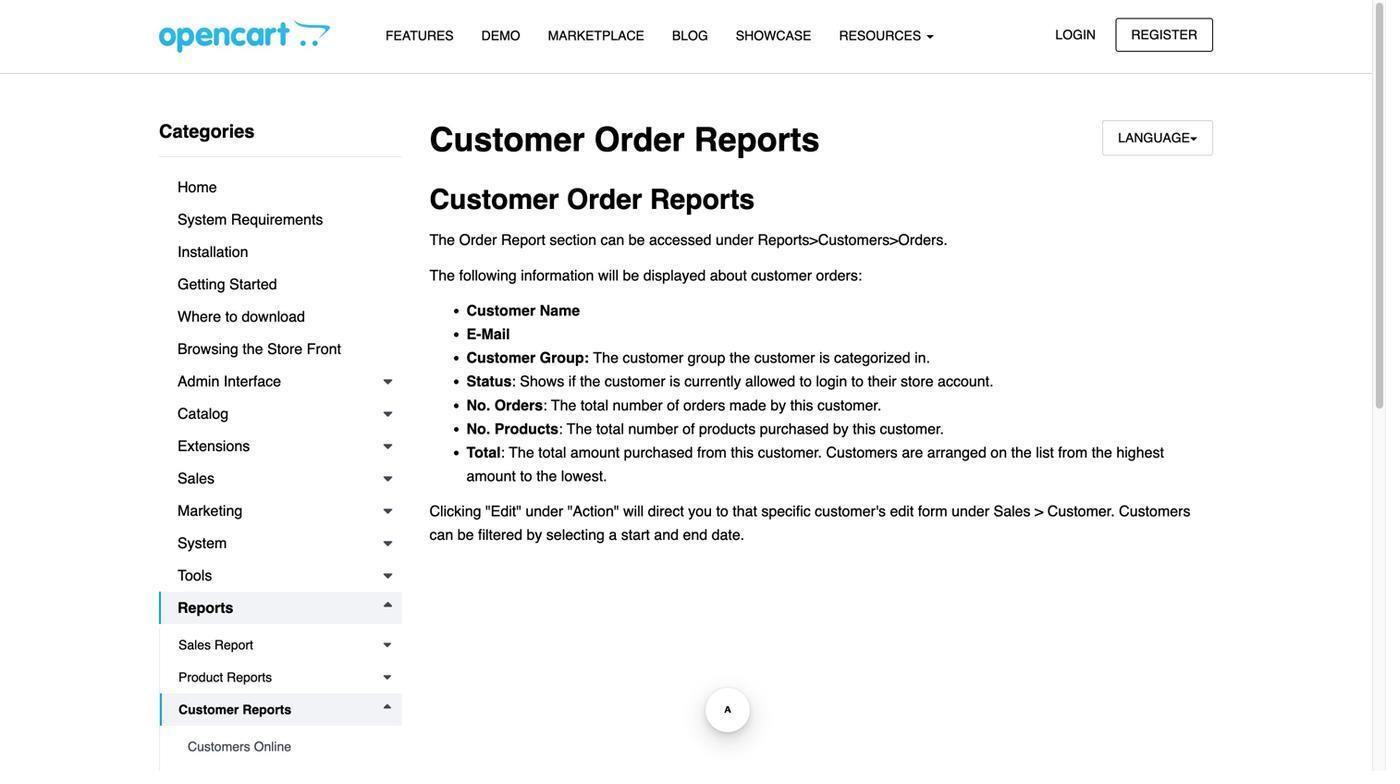 Task type: describe. For each thing, give the bounding box(es) containing it.
admin interface link
[[159, 365, 402, 398]]

customer.
[[1048, 503, 1115, 520]]

filtered
[[478, 526, 523, 544]]

extensions
[[178, 437, 250, 455]]

showcase
[[736, 28, 812, 43]]

1 no. from the top
[[467, 397, 490, 414]]

: the total amount purchased from this customer. customers are arranged on the list from the highest amount to the lowest.
[[467, 444, 1164, 485]]

categories
[[159, 121, 255, 142]]

system for system
[[178, 535, 227, 552]]

customer. inside : the total amount purchased from this customer. customers are arranged on the list from the highest amount to the lowest.
[[758, 444, 822, 461]]

home link
[[159, 171, 402, 203]]

and
[[654, 526, 679, 544]]

specific
[[762, 503, 811, 520]]

the left store on the left
[[243, 340, 263, 357]]

system for system requirements
[[178, 211, 227, 228]]

displayed
[[643, 267, 706, 284]]

clicking
[[430, 503, 481, 520]]

getting
[[178, 276, 225, 293]]

marketplace
[[548, 28, 645, 43]]

that
[[733, 503, 757, 520]]

product reports
[[179, 670, 272, 685]]

login
[[816, 373, 847, 390]]

in.
[[915, 349, 930, 366]]

can inside clicking "edit" under "action" will direct you to that specific customer's edit form under sales > customer. customers can be filtered by selecting a start and end date.
[[430, 526, 453, 544]]

system requirements link
[[159, 203, 402, 236]]

customer right if
[[605, 373, 666, 390]]

opencart - open source shopping cart solution image
[[159, 19, 330, 53]]

0 vertical spatial is
[[819, 349, 830, 366]]

group
[[688, 349, 726, 366]]

register
[[1132, 27, 1198, 42]]

shows
[[520, 373, 564, 390]]

categorized
[[834, 349, 911, 366]]

you
[[688, 503, 712, 520]]

customer's
[[815, 503, 886, 520]]

group:
[[540, 349, 589, 366]]

2 horizontal spatial under
[[952, 503, 990, 520]]

language
[[1118, 130, 1190, 145]]

login link
[[1040, 18, 1112, 52]]

system requirements
[[178, 211, 323, 228]]

customers online link
[[169, 731, 402, 763]]

0 horizontal spatial will
[[598, 267, 619, 284]]

sales for sales report
[[179, 638, 211, 653]]

features link
[[372, 19, 468, 52]]

front
[[307, 340, 341, 357]]

0 vertical spatial of
[[667, 397, 679, 414]]

login
[[1056, 27, 1096, 42]]

arranged
[[927, 444, 987, 461]]

the right "on"
[[1011, 444, 1032, 461]]

catalog
[[178, 405, 229, 422]]

admin interface
[[178, 373, 281, 390]]

by inside clicking "edit" under "action" will direct you to that specific customer's edit form under sales > customer. customers can be filtered by selecting a start and end date.
[[527, 526, 542, 544]]

to inside clicking "edit" under "action" will direct you to that specific customer's edit form under sales > customer. customers can be filtered by selecting a start and end date.
[[716, 503, 729, 520]]

1 horizontal spatial by
[[771, 397, 786, 414]]

marketing
[[178, 502, 243, 519]]

system link
[[159, 527, 402, 560]]

made
[[730, 397, 767, 414]]

0 vertical spatial amount
[[571, 444, 620, 461]]

resources link
[[825, 19, 948, 52]]

customer reports
[[179, 702, 291, 717]]

0 vertical spatial total
[[581, 397, 609, 414]]

blog link
[[658, 19, 722, 52]]

orders
[[683, 397, 725, 414]]

tools
[[178, 567, 212, 584]]

0 vertical spatial number
[[613, 397, 663, 414]]

e-
[[467, 326, 481, 343]]

1 customer order reports from the top
[[430, 121, 820, 159]]

lowest.
[[561, 468, 607, 485]]

name
[[540, 302, 580, 319]]

tools link
[[159, 560, 402, 592]]

date.
[[712, 526, 745, 544]]

resources
[[839, 28, 925, 43]]

1 vertical spatial total
[[596, 420, 624, 437]]

0 vertical spatial report
[[501, 231, 546, 249]]

admin
[[178, 373, 220, 390]]

installation link
[[159, 236, 402, 268]]

blog
[[672, 28, 708, 43]]

customer reports link
[[160, 694, 402, 726]]

store
[[901, 373, 934, 390]]

list
[[1036, 444, 1054, 461]]

sales report link
[[160, 629, 402, 661]]

extensions link
[[159, 430, 402, 462]]

the following information will be displayed about customer orders:
[[430, 267, 862, 284]]

selecting
[[546, 526, 605, 544]]

reports link
[[159, 592, 402, 624]]

2 no. from the top
[[467, 420, 490, 437]]

customer right about
[[751, 267, 812, 284]]

the left highest
[[1092, 444, 1113, 461]]

features
[[386, 28, 454, 43]]

where to download link
[[159, 301, 402, 333]]

browsing the store front
[[178, 340, 341, 357]]

0 horizontal spatial under
[[526, 503, 563, 520]]

catalog link
[[159, 398, 402, 430]]

edit
[[890, 503, 914, 520]]

installation
[[178, 243, 248, 260]]

information
[[521, 267, 594, 284]]

sales for sales
[[178, 470, 215, 487]]

products
[[699, 420, 756, 437]]

0 vertical spatial order
[[594, 121, 685, 159]]

sales report
[[179, 638, 253, 653]]

1 vertical spatial of
[[683, 420, 695, 437]]

mail
[[481, 326, 510, 343]]



Task type: locate. For each thing, give the bounding box(es) containing it.
system
[[178, 211, 227, 228], [178, 535, 227, 552]]

this down products
[[731, 444, 754, 461]]

1 vertical spatial customer order reports
[[430, 184, 755, 216]]

demo
[[482, 28, 520, 43]]

1 vertical spatial will
[[623, 503, 644, 520]]

1 from from the left
[[697, 444, 727, 461]]

will right information
[[598, 267, 619, 284]]

1 vertical spatial order
[[567, 184, 642, 216]]

0 horizontal spatial purchased
[[624, 444, 693, 461]]

system down home
[[178, 211, 227, 228]]

to right where
[[225, 308, 238, 325]]

this down allowed
[[790, 397, 813, 414]]

customer up allowed
[[754, 349, 815, 366]]

the left lowest.
[[537, 468, 557, 485]]

browsing the store front link
[[159, 333, 402, 365]]

1 horizontal spatial under
[[716, 231, 754, 249]]

is up login
[[819, 349, 830, 366]]

under right form
[[952, 503, 990, 520]]

customers left are
[[826, 444, 898, 461]]

2 from from the left
[[1058, 444, 1088, 461]]

2 horizontal spatial by
[[833, 420, 849, 437]]

0 vertical spatial customer.
[[818, 397, 882, 414]]

order
[[594, 121, 685, 159], [567, 184, 642, 216], [459, 231, 497, 249]]

1 horizontal spatial this
[[790, 397, 813, 414]]

0 vertical spatial purchased
[[760, 420, 829, 437]]

browsing
[[178, 340, 238, 357]]

account.
[[938, 373, 994, 390]]

1 horizontal spatial report
[[501, 231, 546, 249]]

: inside : the total amount purchased from this customer. customers are arranged on the list from the highest amount to the lowest.
[[501, 444, 505, 461]]

showcase link
[[722, 19, 825, 52]]

if
[[569, 373, 576, 390]]

by up : the total amount purchased from this customer. customers are arranged on the list from the highest amount to the lowest.
[[833, 420, 849, 437]]

1 vertical spatial no.
[[467, 420, 490, 437]]

customers down the customer reports at the bottom left of page
[[188, 739, 250, 754]]

2 system from the top
[[178, 535, 227, 552]]

the inside : the total amount purchased from this customer. customers are arranged on the list from the highest amount to the lowest.
[[509, 444, 534, 461]]

be inside clicking "edit" under "action" will direct you to that specific customer's edit form under sales > customer. customers can be filtered by selecting a start and end date.
[[458, 526, 474, 544]]

can
[[601, 231, 625, 249], [430, 526, 453, 544]]

1 vertical spatial system
[[178, 535, 227, 552]]

customers inside 'customers online' link
[[188, 739, 250, 754]]

1 horizontal spatial is
[[819, 349, 830, 366]]

sales up product
[[179, 638, 211, 653]]

the
[[243, 340, 263, 357], [730, 349, 750, 366], [580, 373, 601, 390], [1011, 444, 1032, 461], [1092, 444, 1113, 461], [537, 468, 557, 485]]

by right filtered
[[527, 526, 542, 544]]

under
[[716, 231, 754, 249], [526, 503, 563, 520], [952, 503, 990, 520]]

system inside "system" link
[[178, 535, 227, 552]]

store
[[267, 340, 303, 357]]

online
[[254, 739, 291, 754]]

1 system from the top
[[178, 211, 227, 228]]

total inside : the total amount purchased from this customer. customers are arranged on the list from the highest amount to the lowest.
[[538, 444, 566, 461]]

report inside sales report link
[[214, 638, 253, 653]]

highest
[[1117, 444, 1164, 461]]

status
[[467, 373, 512, 390]]

be left the displayed
[[623, 267, 639, 284]]

1 horizontal spatial customers
[[826, 444, 898, 461]]

interface
[[224, 373, 281, 390]]

about
[[710, 267, 747, 284]]

of left orders
[[667, 397, 679, 414]]

1 vertical spatial by
[[833, 420, 849, 437]]

1 vertical spatial sales
[[994, 503, 1031, 520]]

section
[[550, 231, 597, 249]]

0 horizontal spatial of
[[667, 397, 679, 414]]

"action"
[[568, 503, 619, 520]]

to left login
[[800, 373, 812, 390]]

2 horizontal spatial this
[[853, 420, 876, 437]]

2 horizontal spatial customers
[[1119, 503, 1191, 520]]

1 horizontal spatial purchased
[[760, 420, 829, 437]]

sales link
[[159, 462, 402, 495]]

0 vertical spatial be
[[629, 231, 645, 249]]

1 vertical spatial is
[[670, 373, 680, 390]]

to right you
[[716, 503, 729, 520]]

no. down status at the left of page
[[467, 397, 490, 414]]

system up 'tools'
[[178, 535, 227, 552]]

customer left group
[[623, 349, 684, 366]]

1 vertical spatial this
[[853, 420, 876, 437]]

total down the group: at the left
[[581, 397, 609, 414]]

1 horizontal spatial will
[[623, 503, 644, 520]]

2 vertical spatial customer.
[[758, 444, 822, 461]]

customer. up the specific
[[758, 444, 822, 461]]

where to download
[[178, 308, 305, 325]]

from
[[697, 444, 727, 461], [1058, 444, 1088, 461]]

0 vertical spatial customers
[[826, 444, 898, 461]]

purchased inside : the total amount purchased from this customer. customers are arranged on the list from the highest amount to the lowest.
[[624, 444, 693, 461]]

number left orders
[[613, 397, 663, 414]]

purchased
[[760, 420, 829, 437], [624, 444, 693, 461]]

purchased up direct
[[624, 444, 693, 461]]

to
[[225, 308, 238, 325], [800, 373, 812, 390], [852, 373, 864, 390], [520, 468, 532, 485], [716, 503, 729, 520]]

total down products
[[538, 444, 566, 461]]

1 vertical spatial report
[[214, 638, 253, 653]]

purchased up : the total amount purchased from this customer. customers are arranged on the list from the highest amount to the lowest.
[[760, 420, 829, 437]]

home
[[178, 179, 217, 196]]

end
[[683, 526, 708, 544]]

be up the following information will be displayed about customer orders:
[[629, 231, 645, 249]]

getting started link
[[159, 268, 402, 301]]

sales inside clicking "edit" under "action" will direct you to that specific customer's edit form under sales > customer. customers can be filtered by selecting a start and end date.
[[994, 503, 1031, 520]]

customer.
[[818, 397, 882, 414], [880, 420, 944, 437], [758, 444, 822, 461]]

>
[[1035, 503, 1044, 520]]

0 vertical spatial sales
[[178, 470, 215, 487]]

a
[[609, 526, 617, 544]]

reports
[[694, 121, 820, 159], [650, 184, 755, 216], [178, 599, 233, 616], [227, 670, 272, 685], [243, 702, 291, 717]]

download
[[242, 308, 305, 325]]

no. up total
[[467, 420, 490, 437]]

2 vertical spatial sales
[[179, 638, 211, 653]]

report
[[501, 231, 546, 249], [214, 638, 253, 653]]

2 vertical spatial be
[[458, 526, 474, 544]]

accessed
[[649, 231, 712, 249]]

0 horizontal spatial customers
[[188, 739, 250, 754]]

number left products
[[628, 420, 679, 437]]

1 vertical spatial customer.
[[880, 420, 944, 437]]

under up selecting
[[526, 503, 563, 520]]

language button
[[1103, 120, 1213, 156]]

from right list
[[1058, 444, 1088, 461]]

product reports link
[[160, 661, 402, 694]]

2 customer order reports from the top
[[430, 184, 755, 216]]

amount up lowest.
[[571, 444, 620, 461]]

report up information
[[501, 231, 546, 249]]

getting started
[[178, 276, 277, 293]]

1 vertical spatial customers
[[1119, 503, 1191, 520]]

sales up marketing
[[178, 470, 215, 487]]

"edit"
[[486, 503, 522, 520]]

1 vertical spatial number
[[628, 420, 679, 437]]

by down allowed
[[771, 397, 786, 414]]

following
[[459, 267, 517, 284]]

can down clicking
[[430, 526, 453, 544]]

0 horizontal spatial report
[[214, 638, 253, 653]]

marketing link
[[159, 495, 402, 527]]

under up about
[[716, 231, 754, 249]]

system inside system requirements link
[[178, 211, 227, 228]]

0 horizontal spatial is
[[670, 373, 680, 390]]

0 vertical spatial this
[[790, 397, 813, 414]]

customer name e-mail customer group: the customer group the customer is categorized in. status : shows if the customer is currently allowed to login to their store account. no. orders : the total number of orders made by this customer. no. products : the total number of products purchased by this customer.
[[467, 302, 994, 437]]

customer. up are
[[880, 420, 944, 437]]

0 horizontal spatial by
[[527, 526, 542, 544]]

direct
[[648, 503, 684, 520]]

:
[[512, 373, 516, 390], [543, 397, 547, 414], [559, 420, 563, 437], [501, 444, 505, 461]]

the right group
[[730, 349, 750, 366]]

the right if
[[580, 373, 601, 390]]

0 horizontal spatial this
[[731, 444, 754, 461]]

currently
[[685, 373, 741, 390]]

register link
[[1116, 18, 1213, 52]]

from down products
[[697, 444, 727, 461]]

1 vertical spatial amount
[[467, 468, 516, 485]]

customers inside : the total amount purchased from this customer. customers are arranged on the list from the highest amount to the lowest.
[[826, 444, 898, 461]]

the order report section can be accessed under reports>customers>orders.
[[430, 231, 948, 249]]

1 horizontal spatial from
[[1058, 444, 1088, 461]]

customers inside clicking "edit" under "action" will direct you to that specific customer's edit form under sales > customer. customers can be filtered by selecting a start and end date.
[[1119, 503, 1191, 520]]

0 vertical spatial no.
[[467, 397, 490, 414]]

to inside : the total amount purchased from this customer. customers are arranged on the list from the highest amount to the lowest.
[[520, 468, 532, 485]]

started
[[229, 276, 277, 293]]

on
[[991, 444, 1007, 461]]

requirements
[[231, 211, 323, 228]]

1 horizontal spatial amount
[[571, 444, 620, 461]]

amount down total
[[467, 468, 516, 485]]

0 vertical spatial system
[[178, 211, 227, 228]]

can right section
[[601, 231, 625, 249]]

to up "edit"
[[520, 468, 532, 485]]

form
[[918, 503, 948, 520]]

customers down highest
[[1119, 503, 1191, 520]]

total up lowest.
[[596, 420, 624, 437]]

allowed
[[745, 373, 796, 390]]

will inside clicking "edit" under "action" will direct you to that specific customer's edit form under sales > customer. customers can be filtered by selecting a start and end date.
[[623, 503, 644, 520]]

total
[[467, 444, 501, 461]]

product
[[179, 670, 223, 685]]

0 horizontal spatial amount
[[467, 468, 516, 485]]

orders:
[[816, 267, 862, 284]]

1 horizontal spatial can
[[601, 231, 625, 249]]

products
[[495, 420, 559, 437]]

1 vertical spatial can
[[430, 526, 453, 544]]

2 vertical spatial customers
[[188, 739, 250, 754]]

0 vertical spatial will
[[598, 267, 619, 284]]

0 horizontal spatial from
[[697, 444, 727, 461]]

to left the their
[[852, 373, 864, 390]]

2 vertical spatial order
[[459, 231, 497, 249]]

0 vertical spatial customer order reports
[[430, 121, 820, 159]]

orders
[[495, 397, 543, 414]]

2 vertical spatial this
[[731, 444, 754, 461]]

of down orders
[[683, 420, 695, 437]]

customer. down login
[[818, 397, 882, 414]]

0 horizontal spatial can
[[430, 526, 453, 544]]

marketplace link
[[534, 19, 658, 52]]

will up start
[[623, 503, 644, 520]]

reports>customers>orders.
[[758, 231, 948, 249]]

this down the their
[[853, 420, 876, 437]]

sales left >
[[994, 503, 1031, 520]]

are
[[902, 444, 923, 461]]

1 vertical spatial be
[[623, 267, 639, 284]]

start
[[621, 526, 650, 544]]

clicking "edit" under "action" will direct you to that specific customer's edit form under sales > customer. customers can be filtered by selecting a start and end date.
[[430, 503, 1191, 544]]

be down clicking
[[458, 526, 474, 544]]

2 vertical spatial by
[[527, 526, 542, 544]]

of
[[667, 397, 679, 414], [683, 420, 695, 437]]

1 horizontal spatial of
[[683, 420, 695, 437]]

is left currently
[[670, 373, 680, 390]]

report up product reports
[[214, 638, 253, 653]]

2 vertical spatial total
[[538, 444, 566, 461]]

0 vertical spatial can
[[601, 231, 625, 249]]

0 vertical spatial by
[[771, 397, 786, 414]]

1 vertical spatial purchased
[[624, 444, 693, 461]]

purchased inside the customer name e-mail customer group: the customer group the customer is categorized in. status : shows if the customer is currently allowed to login to their store account. no. orders : the total number of orders made by this customer. no. products : the total number of products purchased by this customer.
[[760, 420, 829, 437]]

this inside : the total amount purchased from this customer. customers are arranged on the list from the highest amount to the lowest.
[[731, 444, 754, 461]]



Task type: vqa. For each thing, say whether or not it's contained in the screenshot.
topmost will
yes



